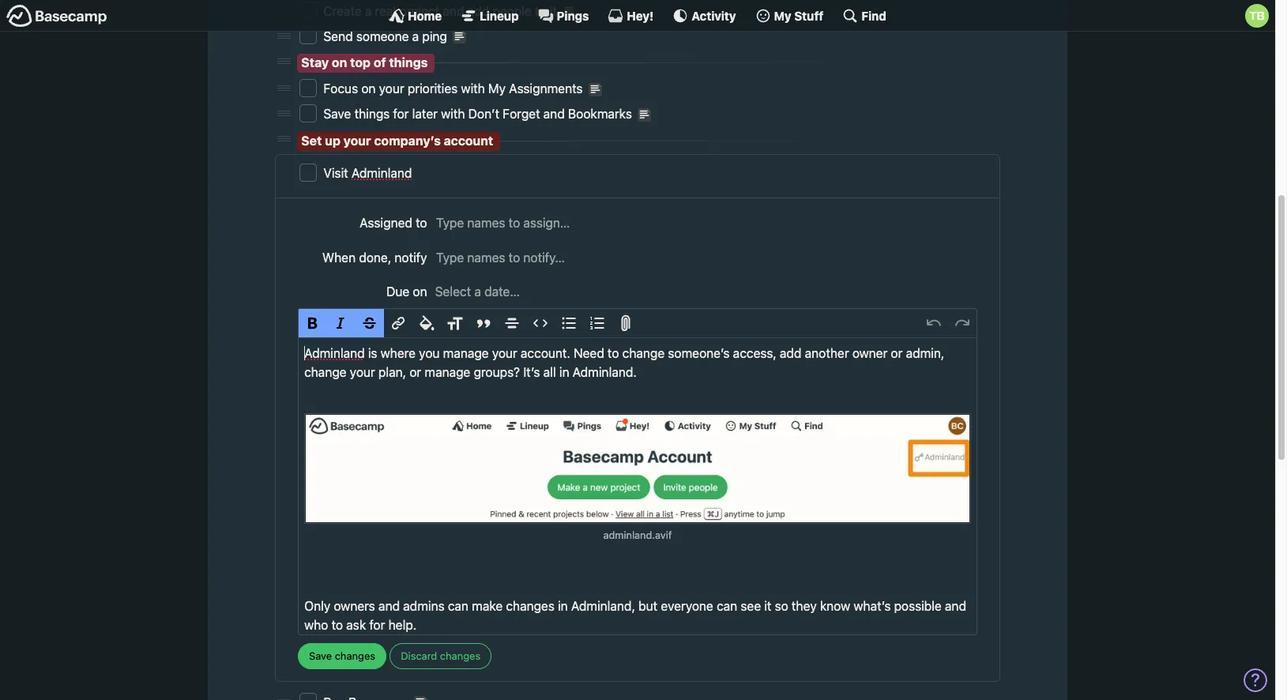 Task type: locate. For each thing, give the bounding box(es) containing it.
don't
[[468, 107, 500, 121]]

to left ask
[[332, 618, 343, 633]]

a left ping
[[412, 29, 419, 43]]

to inside the adminland is where you manage your account. need to change someone's access, add another owner or admin, change your plan, or manage groups? it's all in adminland.
[[608, 347, 619, 361]]

0 horizontal spatial can
[[448, 599, 469, 614]]

1 vertical spatial a
[[412, 29, 419, 43]]

in left adminland,
[[558, 599, 568, 614]]

see
[[741, 599, 761, 614]]

discard changes
[[401, 650, 481, 662]]

to inside only owners and admins can make changes in adminland, but everyone can see it so they know what's possible and who to ask for help.
[[332, 618, 343, 633]]

1 horizontal spatial can
[[717, 599, 738, 614]]

0 horizontal spatial it
[[550, 4, 557, 18]]

things right save
[[354, 107, 390, 121]]

set up your company's account link
[[301, 133, 493, 147]]

manage down you
[[425, 366, 471, 380]]

1 vertical spatial things
[[354, 107, 390, 121]]

plan,
[[379, 366, 406, 380]]

it left so
[[764, 599, 772, 614]]

1 vertical spatial on
[[361, 82, 376, 96]]

so
[[775, 599, 789, 614]]

0 vertical spatial change
[[623, 347, 665, 361]]

can
[[448, 599, 469, 614], [717, 599, 738, 614]]

my left stuff
[[774, 8, 792, 23]]

can left see
[[717, 599, 738, 614]]

change up adminland.
[[623, 347, 665, 361]]

adminland
[[304, 347, 365, 361]]

and right the home
[[443, 4, 464, 18]]

or right owner
[[891, 347, 903, 361]]

set
[[301, 133, 322, 147]]

0 horizontal spatial my
[[488, 82, 506, 96]]

and up the help.
[[379, 599, 400, 614]]

adminland.
[[573, 366, 637, 380]]

my stuff
[[774, 8, 824, 23]]

create a real project and add people to it link
[[324, 4, 560, 18]]

None submit
[[298, 644, 386, 669]]

1 vertical spatial add
[[780, 347, 802, 361]]

0 vertical spatial with
[[461, 82, 485, 96]]

1 vertical spatial changes
[[440, 650, 481, 662]]

discard
[[401, 650, 437, 662]]

things right "of" in the top left of the page
[[389, 55, 428, 70]]

on right due
[[413, 284, 427, 299]]

with up save things for later with don't forget and bookmarks
[[461, 82, 485, 96]]

with
[[461, 82, 485, 96], [441, 107, 465, 121]]

home
[[408, 8, 442, 23]]

on for your
[[361, 82, 376, 96]]

for inside only owners and admins can make changes in adminland, but everyone can see it so they know what's possible and who to ask for help.
[[369, 618, 385, 633]]

1 vertical spatial it
[[764, 599, 772, 614]]

focus
[[324, 82, 358, 96]]

0 vertical spatial a
[[365, 4, 372, 18]]

for
[[393, 107, 409, 121], [369, 618, 385, 633]]

0 vertical spatial my
[[774, 8, 792, 23]]

or
[[891, 347, 903, 361], [410, 366, 421, 380]]

0 horizontal spatial add
[[468, 4, 489, 18]]

only
[[304, 599, 331, 614]]

1 horizontal spatial add
[[780, 347, 802, 361]]

0 vertical spatial on
[[332, 55, 347, 70]]

send someone a ping
[[324, 29, 451, 43]]

done,
[[359, 250, 391, 265]]

all
[[544, 366, 556, 380]]

a left real at the left of the page
[[365, 4, 372, 18]]

1 horizontal spatial changes
[[506, 599, 555, 614]]

on
[[332, 55, 347, 70], [361, 82, 376, 96], [413, 284, 427, 299]]

and
[[443, 4, 464, 18], [544, 107, 565, 121], [379, 599, 400, 614], [945, 599, 967, 614]]

and down assignments
[[544, 107, 565, 121]]

0 vertical spatial it
[[550, 4, 557, 18]]

of
[[374, 55, 386, 70]]

in right all
[[559, 366, 570, 380]]

main element
[[0, 0, 1276, 32]]

it right people
[[550, 4, 557, 18]]

can left make on the bottom of page
[[448, 599, 469, 614]]

tim burton image
[[1246, 4, 1269, 28]]

2 vertical spatial on
[[413, 284, 427, 299]]

changes right make on the bottom of page
[[506, 599, 555, 614]]

in
[[559, 366, 570, 380], [558, 599, 568, 614]]

send
[[324, 29, 353, 43]]

project
[[399, 4, 440, 18]]

manage up groups?
[[443, 347, 489, 361]]

1 vertical spatial for
[[369, 618, 385, 633]]

2 can from the left
[[717, 599, 738, 614]]

0 horizontal spatial or
[[410, 366, 421, 380]]

for left the later
[[393, 107, 409, 121]]

forget
[[503, 107, 540, 121]]

add
[[468, 4, 489, 18], [780, 347, 802, 361]]

1 horizontal spatial or
[[891, 347, 903, 361]]

to
[[535, 4, 547, 18], [416, 216, 427, 230], [608, 347, 619, 361], [332, 618, 343, 633]]

adminland.avif link
[[304, 414, 971, 546]]

activity
[[692, 8, 736, 23]]

owners
[[334, 599, 375, 614]]

someone's
[[668, 347, 730, 361]]

0 horizontal spatial a
[[365, 4, 372, 18]]

my
[[774, 8, 792, 23], [488, 82, 506, 96]]

stuff
[[795, 8, 824, 23]]

0 horizontal spatial on
[[332, 55, 347, 70]]

0 horizontal spatial for
[[369, 618, 385, 633]]

changes right discard
[[440, 650, 481, 662]]

to up adminland.
[[608, 347, 619, 361]]

To-do description: Add extra details or attach a file text field
[[299, 339, 977, 635]]

another
[[805, 347, 849, 361]]

0 vertical spatial for
[[393, 107, 409, 121]]

changes
[[506, 599, 555, 614], [440, 650, 481, 662]]

change down adminland
[[304, 366, 347, 380]]

find
[[862, 8, 887, 23]]

add inside the adminland is where you manage your account. need to change someone's access, add another owner or admin, change your plan, or manage groups? it's all in adminland.
[[780, 347, 802, 361]]

with down the focus on your priorities with my assignments link
[[441, 107, 465, 121]]

up
[[325, 133, 341, 147]]

0 vertical spatial changes
[[506, 599, 555, 614]]

assignments
[[509, 82, 583, 96]]

1 horizontal spatial on
[[361, 82, 376, 96]]

who
[[304, 618, 328, 633]]

adminland.avif
[[604, 530, 672, 542]]

my up don't
[[488, 82, 506, 96]]

account.
[[521, 347, 571, 361]]

add right "access,"
[[780, 347, 802, 361]]

or right plan,
[[410, 366, 421, 380]]

manage
[[443, 347, 489, 361], [425, 366, 471, 380]]

focus on your priorities with my assignments link
[[324, 82, 586, 96]]

my stuff button
[[755, 8, 824, 24]]

0 horizontal spatial change
[[304, 366, 347, 380]]

set up your company's account
[[301, 133, 493, 147]]

it
[[550, 4, 557, 18], [764, 599, 772, 614]]

1 horizontal spatial a
[[412, 29, 419, 43]]

for right ask
[[369, 618, 385, 633]]

1 vertical spatial with
[[441, 107, 465, 121]]

1 horizontal spatial my
[[774, 8, 792, 23]]

help.
[[389, 618, 417, 633]]

0 vertical spatial in
[[559, 366, 570, 380]]

To-do name text field
[[324, 164, 989, 184]]

home link
[[389, 8, 442, 24]]

pings button
[[538, 8, 589, 24]]

add left people
[[468, 4, 489, 18]]

on left top
[[332, 55, 347, 70]]

admins
[[403, 599, 445, 614]]

0 horizontal spatial changes
[[440, 650, 481, 662]]

your up groups?
[[492, 347, 518, 361]]

things
[[389, 55, 428, 70], [354, 107, 390, 121]]

when
[[322, 250, 356, 265]]

1 horizontal spatial it
[[764, 599, 772, 614]]

change
[[623, 347, 665, 361], [304, 366, 347, 380]]

changes inside only owners and admins can make changes in adminland, but everyone can see it so they know what's possible and who to ask for help.
[[506, 599, 555, 614]]

but
[[639, 599, 658, 614]]

your
[[379, 82, 404, 96], [344, 133, 371, 147], [492, 347, 518, 361], [350, 366, 375, 380]]

1 vertical spatial in
[[558, 599, 568, 614]]

on down stay on top of things
[[361, 82, 376, 96]]

a
[[365, 4, 372, 18], [412, 29, 419, 43]]



Task type: describe. For each thing, give the bounding box(es) containing it.
notify
[[395, 250, 427, 265]]

with for priorities
[[461, 82, 485, 96]]

with for later
[[441, 107, 465, 121]]

Assigned to text field
[[435, 213, 978, 233]]

in inside the adminland is where you manage your account. need to change someone's access, add another owner or admin, change your plan, or manage groups? it's all in adminland.
[[559, 366, 570, 380]]

assigned to
[[360, 216, 427, 230]]

focus on your priorities with my assignments
[[324, 82, 586, 96]]

0 vertical spatial things
[[389, 55, 428, 70]]

is
[[368, 347, 377, 361]]

on for top
[[332, 55, 347, 70]]

discard changes link
[[390, 644, 492, 669]]

stay on top of things link
[[301, 55, 428, 70]]

lineup link
[[461, 8, 519, 24]]

your right up
[[344, 133, 371, 147]]

lineup
[[480, 8, 519, 23]]

1 vertical spatial or
[[410, 366, 421, 380]]

it inside only owners and admins can make changes in adminland, but everyone can see it so they know what's possible and who to ask for help.
[[764, 599, 772, 614]]

ping
[[422, 29, 447, 43]]

need
[[574, 347, 604, 361]]

real
[[375, 4, 396, 18]]

create a real project and add people to it
[[324, 4, 560, 18]]

account
[[444, 133, 493, 147]]

bookmarks
[[568, 107, 632, 121]]

admin,
[[906, 347, 945, 361]]

adminland,
[[571, 599, 635, 614]]

assigned
[[360, 216, 412, 230]]

stay
[[301, 55, 329, 70]]

due
[[387, 284, 410, 299]]

create
[[324, 4, 362, 18]]

in inside only owners and admins can make changes in adminland, but everyone can see it so they know what's possible and who to ask for help.
[[558, 599, 568, 614]]

everyone
[[661, 599, 714, 614]]

top
[[350, 55, 371, 70]]

save things for later with don't forget and bookmarks link
[[324, 107, 635, 121]]

pings
[[557, 8, 589, 23]]

your down the is
[[350, 366, 375, 380]]

people
[[493, 4, 532, 18]]

company's
[[374, 133, 441, 147]]

send someone a ping link
[[324, 29, 451, 43]]

find button
[[843, 8, 887, 24]]

my inside popup button
[[774, 8, 792, 23]]

ask
[[346, 618, 366, 633]]

2 horizontal spatial on
[[413, 284, 427, 299]]

owner
[[853, 347, 888, 361]]

groups?
[[474, 366, 520, 380]]

When done, notify text field
[[435, 247, 978, 268]]

someone
[[356, 29, 409, 43]]

make
[[472, 599, 503, 614]]

it's
[[523, 366, 540, 380]]

1 vertical spatial manage
[[425, 366, 471, 380]]

later
[[412, 107, 438, 121]]

know
[[820, 599, 851, 614]]

Due on text field
[[435, 282, 978, 301]]

they
[[792, 599, 817, 614]]

1 can from the left
[[448, 599, 469, 614]]

where
[[381, 347, 416, 361]]

access,
[[733, 347, 777, 361]]

0 vertical spatial or
[[891, 347, 903, 361]]

priorities
[[408, 82, 458, 96]]

hey! button
[[608, 8, 654, 24]]

switch accounts image
[[6, 4, 107, 28]]

only owners and admins can make changes in adminland, but everyone can see it so they know what's possible and who to ask for help.
[[304, 599, 967, 633]]

save
[[324, 107, 351, 121]]

hey!
[[627, 8, 654, 23]]

1 vertical spatial my
[[488, 82, 506, 96]]

stay on top of things
[[301, 55, 428, 70]]

1 horizontal spatial for
[[393, 107, 409, 121]]

to right people
[[535, 4, 547, 18]]

your down "of" in the top left of the page
[[379, 82, 404, 96]]

0 vertical spatial add
[[468, 4, 489, 18]]

when done, notify
[[322, 250, 427, 265]]

possible
[[894, 599, 942, 614]]

you
[[419, 347, 440, 361]]

what's
[[854, 599, 891, 614]]

and right possible
[[945, 599, 967, 614]]

1 horizontal spatial change
[[623, 347, 665, 361]]

to right assigned
[[416, 216, 427, 230]]

due on
[[387, 284, 427, 299]]

activity link
[[673, 8, 736, 24]]

0 vertical spatial manage
[[443, 347, 489, 361]]

save things for later with don't forget and bookmarks
[[324, 107, 635, 121]]

1 vertical spatial change
[[304, 366, 347, 380]]

adminland is where you manage your account. need to change someone's access, add another owner or admin, change your plan, or manage groups? it's all in adminland.
[[304, 347, 945, 380]]



Task type: vqa. For each thing, say whether or not it's contained in the screenshot.
'pitch'
no



